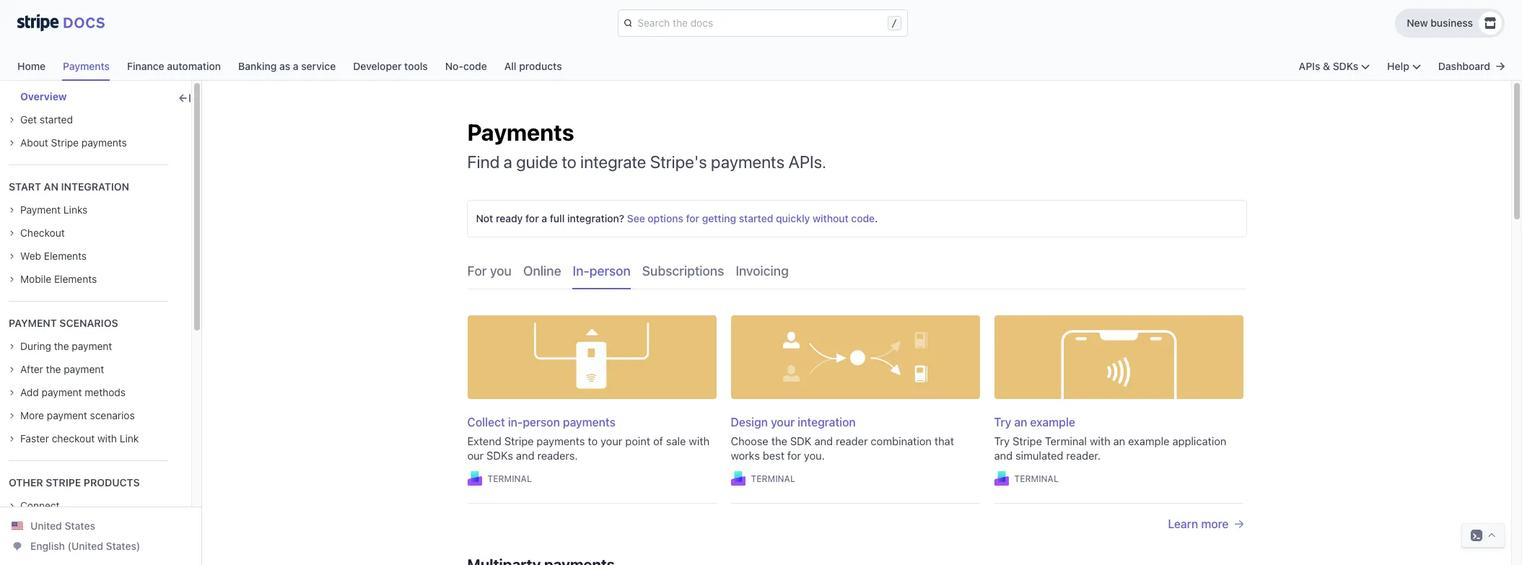 Task type: describe. For each thing, give the bounding box(es) containing it.
connect link
[[9, 499, 60, 513]]

dropdown closed image for mobile elements
[[9, 277, 14, 282]]

dashboard link
[[1439, 59, 1491, 74]]

try an example
[[995, 416, 1076, 429]]

english
[[30, 540, 65, 552]]

business
[[1431, 17, 1474, 29]]

subscriptions
[[643, 264, 725, 279]]

reader
[[836, 435, 868, 448]]

dropdown closed image for more payment scenarios
[[9, 413, 14, 419]]

subscriptions button
[[637, 254, 736, 290]]

payment inside during the payment 'link'
[[72, 340, 112, 352]]

learn more
[[1169, 518, 1229, 531]]

in-
[[573, 264, 590, 279]]

with inside extend stripe payments to your point of sale with our sdks and readers.
[[689, 435, 710, 448]]

help button
[[1388, 59, 1422, 74]]

for you button
[[462, 254, 523, 290]]

after
[[20, 363, 43, 376]]

simulated
[[1016, 449, 1064, 462]]

design
[[731, 416, 768, 429]]

apis & sdks button
[[1300, 59, 1371, 74]]

0 horizontal spatial with
[[97, 433, 117, 445]]

integration for start an integration
[[61, 181, 129, 193]]

online
[[523, 264, 562, 279]]

more payment scenarios link
[[9, 409, 135, 423]]

mobile elements
[[20, 273, 97, 285]]

in-person
[[573, 264, 631, 279]]

payments find a guide to integrate stripe's payments apis.
[[468, 118, 827, 172]]

no-code link
[[445, 56, 505, 81]]

elements for web elements
[[44, 250, 87, 262]]

apis & sdks
[[1300, 60, 1359, 72]]

find
[[468, 152, 500, 172]]

no-code
[[445, 60, 487, 72]]

you.
[[804, 449, 825, 462]]

as
[[279, 60, 290, 72]]

stripe for other
[[46, 477, 81, 489]]

overview link
[[9, 90, 67, 104]]

application
[[1173, 435, 1227, 448]]

learn more link
[[1169, 516, 1244, 533]]

add payment methods link
[[9, 386, 126, 400]]

the for choose
[[772, 435, 788, 448]]

more
[[1202, 518, 1229, 531]]

dropdown closed image for after the payment
[[9, 367, 14, 373]]

dropdown closed image for add payment methods
[[9, 390, 14, 396]]

1 horizontal spatial for
[[686, 212, 700, 225]]

web
[[20, 250, 41, 262]]

Search the docs text field
[[635, 12, 885, 35]]

banking
[[238, 60, 277, 72]]

developer tools link
[[353, 56, 445, 81]]

dropdown closed image for about
[[9, 140, 14, 146]]

home link
[[17, 56, 63, 81]]

get started link
[[9, 113, 73, 127]]

help
[[1388, 60, 1410, 72]]

start
[[9, 181, 41, 193]]

payments up start an integration
[[81, 136, 127, 149]]

see
[[627, 212, 645, 225]]

dashboard
[[1439, 60, 1491, 72]]

for inside choose the sdk and reader combination that works best for you.
[[788, 449, 802, 462]]

payment for payment links
[[20, 204, 61, 216]]

full
[[550, 212, 565, 225]]

and inside the try stripe terminal with an example application and simulated reader.
[[995, 449, 1013, 462]]

start an integration
[[9, 181, 129, 193]]

options
[[648, 212, 684, 225]]

payments inside extend stripe payments to your point of sale with our sdks and readers.
[[537, 435, 585, 448]]

1 vertical spatial products
[[84, 477, 140, 489]]

for
[[468, 264, 487, 279]]

checkout
[[52, 433, 95, 445]]

tab list containing home
[[17, 56, 562, 81]]

guide
[[516, 152, 558, 172]]

new
[[1408, 17, 1429, 29]]

try for try an example
[[995, 416, 1012, 429]]

dropdown closed image for faster
[[9, 436, 14, 442]]

extend
[[468, 435, 502, 448]]

get
[[20, 113, 37, 126]]

home
[[17, 60, 46, 72]]

banking as a service link
[[238, 56, 353, 81]]

payments link
[[63, 56, 127, 81]]

choose the sdk and reader combination that works best for you.
[[731, 435, 955, 462]]

click to collapse the sidebar and hide the navigation image
[[179, 92, 191, 104]]

and inside extend stripe payments to your point of sale with our sdks and readers.
[[516, 449, 535, 462]]

faster
[[20, 433, 49, 445]]

the for during
[[54, 340, 69, 352]]

an inside the try stripe terminal with an example application and simulated reader.
[[1114, 435, 1126, 448]]

an image of the stripe logo image
[[17, 13, 105, 31]]

our
[[468, 449, 484, 462]]

developer
[[353, 60, 402, 72]]

1 vertical spatial code
[[852, 212, 875, 225]]

learn
[[1169, 518, 1199, 531]]

dropdown closed image for during
[[9, 344, 14, 350]]

payment links
[[20, 204, 88, 216]]

to inside payments find a guide to integrate stripe's payments apis.
[[562, 152, 577, 172]]

payment for payment scenarios
[[9, 317, 57, 329]]

automation
[[167, 60, 221, 72]]

an for try
[[1015, 416, 1028, 429]]

online button
[[518, 254, 573, 290]]

dropdown closed image for checkout
[[9, 230, 14, 236]]

methods
[[85, 386, 126, 399]]

elements for mobile elements
[[54, 273, 97, 285]]

web elements link
[[9, 249, 87, 264]]

person inside button
[[590, 264, 631, 279]]

link
[[120, 433, 139, 445]]

finance
[[127, 60, 164, 72]]

us image
[[12, 521, 23, 532]]

(united
[[68, 540, 103, 552]]

web elements
[[20, 250, 87, 262]]

service
[[301, 60, 336, 72]]

sdks inside extend stripe payments to your point of sale with our sdks and readers.
[[487, 449, 513, 462]]

about stripe payments
[[20, 136, 127, 149]]

you
[[490, 264, 512, 279]]

sdks inside button
[[1334, 60, 1359, 72]]

0 horizontal spatial for
[[526, 212, 539, 225]]

in-
[[508, 416, 523, 429]]

states)
[[106, 540, 140, 552]]

english (united states)
[[30, 540, 140, 552]]

not
[[476, 212, 493, 225]]

faster checkout with link
[[20, 433, 139, 445]]

during
[[20, 340, 51, 352]]



Task type: locate. For each thing, give the bounding box(es) containing it.
1 vertical spatial a
[[504, 152, 513, 172]]

payments up extend stripe payments to your point of sale with our sdks and readers.
[[563, 416, 616, 429]]

terminal for extend stripe payments to your point of sale with our sdks and readers.
[[488, 474, 532, 485]]

payment inside more payment scenarios link
[[47, 409, 87, 422]]

more
[[20, 409, 44, 422]]

7 dropdown closed image from the top
[[9, 503, 14, 509]]

extend stripe payments to your point of sale with our sdks and readers.
[[468, 435, 710, 462]]

0 vertical spatial your
[[771, 416, 795, 429]]

payment
[[20, 204, 61, 216], [9, 317, 57, 329]]

payment inside payment links 'link'
[[20, 204, 61, 216]]

0 vertical spatial payments
[[63, 60, 110, 72]]

0 horizontal spatial an
[[44, 181, 58, 193]]

1 vertical spatial started
[[739, 212, 774, 225]]

0 vertical spatial elements
[[44, 250, 87, 262]]

1 vertical spatial integration
[[798, 416, 856, 429]]

a inside tab list
[[293, 60, 299, 72]]

6 dropdown closed image from the top
[[9, 413, 14, 419]]

try inside the try stripe terminal with an example application and simulated reader.
[[995, 435, 1010, 448]]

sdk
[[791, 435, 812, 448]]

1 try from the top
[[995, 416, 1012, 429]]

integration for design your integration
[[798, 416, 856, 429]]

tab list
[[17, 56, 562, 81], [462, 254, 1247, 290]]

1 vertical spatial an
[[1015, 416, 1028, 429]]

stripe inside the try stripe terminal with an example application and simulated reader.
[[1013, 435, 1043, 448]]

0 vertical spatial to
[[562, 152, 577, 172]]

about stripe payments link
[[9, 136, 127, 150]]

example
[[1031, 416, 1076, 429], [1129, 435, 1170, 448]]

1 horizontal spatial to
[[588, 435, 598, 448]]

design your integration link
[[728, 316, 980, 434]]

dropdown closed image for payment
[[9, 207, 14, 213]]

stripe inside extend stripe payments to your point of sale with our sdks and readers.
[[505, 435, 534, 448]]

the inside 'link'
[[54, 340, 69, 352]]

and
[[815, 435, 833, 448], [516, 449, 535, 462], [995, 449, 1013, 462]]

1 vertical spatial your
[[601, 435, 623, 448]]

payments for payments find a guide to integrate stripe's payments apis.
[[468, 118, 575, 146]]

sdks down extend
[[487, 449, 513, 462]]

new business button
[[1396, 9, 1506, 38]]

1 horizontal spatial an
[[1015, 416, 1028, 429]]

integration up choose the sdk and reader combination that works best for you.
[[798, 416, 856, 429]]

2 vertical spatial a
[[542, 212, 547, 225]]

after the payment
[[20, 363, 104, 376]]

integrate
[[581, 152, 647, 172]]

1 horizontal spatial your
[[771, 416, 795, 429]]

about
[[20, 136, 48, 149]]

finance automation
[[127, 60, 221, 72]]

1 dropdown closed image from the top
[[9, 117, 14, 123]]

dropdown closed image for web
[[9, 254, 14, 259]]

payments
[[81, 136, 127, 149], [711, 152, 785, 172], [563, 416, 616, 429], [537, 435, 585, 448]]

5 dropdown closed image from the top
[[9, 436, 14, 442]]

dropdown closed image
[[9, 117, 14, 123], [9, 230, 14, 236], [9, 277, 14, 282], [9, 367, 14, 373], [9, 390, 14, 396], [9, 413, 14, 419], [9, 503, 14, 509]]

started up 'about stripe payments' link
[[40, 113, 73, 126]]

choose
[[731, 435, 769, 448]]

0 vertical spatial integration
[[61, 181, 129, 193]]

stripe for extend
[[505, 435, 534, 448]]

started left 'quickly'
[[739, 212, 774, 225]]

dropdown closed image left "during" on the bottom
[[9, 344, 14, 350]]

1 vertical spatial the
[[46, 363, 61, 376]]

dropdown closed image left the after
[[9, 367, 14, 373]]

dropdown closed image down 'start'
[[9, 207, 14, 213]]

products right all
[[519, 60, 562, 72]]

not ready for a full integration? see options for getting started quickly without code .
[[476, 212, 878, 225]]

/ button
[[618, 10, 907, 36]]

all products link
[[505, 56, 562, 81]]

0 horizontal spatial integration
[[61, 181, 129, 193]]

example left application
[[1129, 435, 1170, 448]]

terminal inside the try stripe terminal with an example application and simulated reader.
[[1046, 435, 1088, 448]]

terminal down extend
[[488, 474, 532, 485]]

0 horizontal spatial started
[[40, 113, 73, 126]]

a for banking
[[293, 60, 299, 72]]

started inside 'link'
[[40, 113, 73, 126]]

for
[[526, 212, 539, 225], [686, 212, 700, 225], [788, 449, 802, 462]]

payment inside the after the payment link
[[64, 363, 104, 376]]

terminal up reader.
[[1046, 435, 1088, 448]]

1 horizontal spatial started
[[739, 212, 774, 225]]

integration
[[61, 181, 129, 193], [798, 416, 856, 429]]

2 dropdown closed image from the top
[[9, 207, 14, 213]]

terminal down best
[[751, 474, 796, 485]]

0 vertical spatial try
[[995, 416, 1012, 429]]

your left point
[[601, 435, 623, 448]]

1 vertical spatial payments
[[468, 118, 575, 146]]

1 horizontal spatial with
[[689, 435, 710, 448]]

1 vertical spatial example
[[1129, 435, 1170, 448]]

1 horizontal spatial and
[[815, 435, 833, 448]]

/
[[892, 17, 898, 29]]

3 dropdown closed image from the top
[[9, 254, 14, 259]]

0 vertical spatial an
[[44, 181, 58, 193]]

products inside tab list
[[519, 60, 562, 72]]

payment down add payment methods link at the bottom of page
[[47, 409, 87, 422]]

overview
[[20, 90, 67, 103]]

payment up checkout
[[20, 204, 61, 216]]

dropdown closed image for connect
[[9, 503, 14, 509]]

no-
[[445, 60, 464, 72]]

person up readers.
[[523, 416, 560, 429]]

dropdown closed image
[[9, 140, 14, 146], [9, 207, 14, 213], [9, 254, 14, 259], [9, 344, 14, 350], [9, 436, 14, 442]]

ready
[[496, 212, 523, 225]]

try
[[995, 416, 1012, 429], [995, 435, 1010, 448]]

scenarios down methods
[[90, 409, 135, 422]]

dropdown closed image left get on the left of page
[[9, 117, 14, 123]]

1 vertical spatial try
[[995, 435, 1010, 448]]

that
[[935, 435, 955, 448]]

of
[[654, 435, 664, 448]]

0 horizontal spatial code
[[464, 60, 487, 72]]

5 dropdown closed image from the top
[[9, 390, 14, 396]]

an down try an example link
[[1114, 435, 1126, 448]]

dropdown closed image left faster
[[9, 436, 14, 442]]

dropdown closed image inside connect link
[[9, 503, 14, 509]]

elements up mobile elements
[[44, 250, 87, 262]]

example inside the try stripe terminal with an example application and simulated reader.
[[1129, 435, 1170, 448]]

1 vertical spatial elements
[[54, 273, 97, 285]]

with left link
[[97, 433, 117, 445]]

1 vertical spatial payment
[[9, 317, 57, 329]]

collect
[[468, 416, 505, 429]]

0 vertical spatial a
[[293, 60, 299, 72]]

connect
[[20, 500, 60, 512]]

terminal down simulated
[[1015, 474, 1059, 485]]

mobile elements link
[[9, 272, 97, 287]]

dropdown closed image inside mobile elements link
[[9, 277, 14, 282]]

stripe's
[[650, 152, 708, 172]]

terminal for choose the sdk and reader combination that works best for you.
[[751, 474, 796, 485]]

try an example link
[[992, 316, 1244, 434]]

0 vertical spatial started
[[40, 113, 73, 126]]

a
[[293, 60, 299, 72], [504, 152, 513, 172], [542, 212, 547, 225]]

add payment methods
[[20, 386, 126, 399]]

0 horizontal spatial your
[[601, 435, 623, 448]]

2 horizontal spatial and
[[995, 449, 1013, 462]]

in-person button
[[567, 254, 643, 290]]

&
[[1324, 60, 1331, 72]]

0 horizontal spatial payments
[[63, 60, 110, 72]]

sale
[[666, 435, 686, 448]]

during the payment
[[20, 340, 112, 352]]

0 vertical spatial person
[[590, 264, 631, 279]]

all products
[[505, 60, 562, 72]]

started
[[40, 113, 73, 126], [739, 212, 774, 225]]

0 vertical spatial payment
[[20, 204, 61, 216]]

stripe
[[51, 136, 79, 149], [505, 435, 534, 448], [1013, 435, 1043, 448], [46, 477, 81, 489]]

1 vertical spatial tab list
[[462, 254, 1247, 290]]

apis.
[[789, 152, 827, 172]]

payment
[[72, 340, 112, 352], [64, 363, 104, 376], [42, 386, 82, 399], [47, 409, 87, 422]]

payments
[[63, 60, 110, 72], [468, 118, 575, 146]]

2 horizontal spatial an
[[1114, 435, 1126, 448]]

a left full
[[542, 212, 547, 225]]

dropdown closed image up 'us' icon
[[9, 503, 14, 509]]

0 vertical spatial tab list
[[17, 56, 562, 81]]

dropdown closed image left 'mobile'
[[9, 277, 14, 282]]

dropdown closed image inside web elements link
[[9, 254, 14, 259]]

dropdown closed image for get started
[[9, 117, 14, 123]]

with right sale at the left
[[689, 435, 710, 448]]

payment down payment scenarios
[[72, 340, 112, 352]]

dropdown closed image inside the "faster checkout with link" link
[[9, 436, 14, 442]]

checkout
[[20, 227, 65, 239]]

stripe down get started at left
[[51, 136, 79, 149]]

dropdown closed image left web
[[9, 254, 14, 259]]

dropdown closed image inside get started 'link'
[[9, 117, 14, 123]]

payments up see options for getting started quickly without code link
[[711, 152, 785, 172]]

an for start
[[44, 181, 58, 193]]

a right find
[[504, 152, 513, 172]]

to inside extend stripe payments to your point of sale with our sdks and readers.
[[588, 435, 598, 448]]

for down sdk at the right bottom of page
[[788, 449, 802, 462]]

products down link
[[84, 477, 140, 489]]

checkout link
[[9, 226, 65, 240]]

to right guide
[[562, 152, 577, 172]]

payments inside payments find a guide to integrate stripe's payments apis.
[[468, 118, 575, 146]]

4 dropdown closed image from the top
[[9, 344, 14, 350]]

0 horizontal spatial a
[[293, 60, 299, 72]]

dropdown closed image left the 'more'
[[9, 413, 14, 419]]

2 try from the top
[[995, 435, 1010, 448]]

0 vertical spatial products
[[519, 60, 562, 72]]

an up simulated
[[1015, 416, 1028, 429]]

dropdown closed image inside during the payment 'link'
[[9, 344, 14, 350]]

collect in-person payments link
[[465, 316, 717, 434]]

1 vertical spatial to
[[588, 435, 598, 448]]

code inside tab list
[[464, 60, 487, 72]]

for right the ready
[[526, 212, 539, 225]]

person
[[590, 264, 631, 279], [523, 416, 560, 429]]

terminal for try stripe terminal with an example application and simulated reader.
[[1015, 474, 1059, 485]]

4 dropdown closed image from the top
[[9, 367, 14, 373]]

and left readers.
[[516, 449, 535, 462]]

united states button
[[12, 519, 95, 534]]

2 dropdown closed image from the top
[[9, 230, 14, 236]]

scenarios
[[60, 317, 118, 329], [90, 409, 135, 422]]

mobile
[[20, 273, 51, 285]]

1 vertical spatial person
[[523, 416, 560, 429]]

0 vertical spatial sdks
[[1334, 60, 1359, 72]]

the inside choose the sdk and reader combination that works best for you.
[[772, 435, 788, 448]]

stripe up connect
[[46, 477, 81, 489]]

0 horizontal spatial to
[[562, 152, 577, 172]]

stripe up simulated
[[1013, 435, 1043, 448]]

1 horizontal spatial sdks
[[1334, 60, 1359, 72]]

all
[[505, 60, 517, 72]]

dropdown closed image left add
[[9, 390, 14, 396]]

elements down web elements
[[54, 273, 97, 285]]

the for after
[[46, 363, 61, 376]]

banking as a service
[[238, 60, 336, 72]]

your up sdk at the right bottom of page
[[771, 416, 795, 429]]

payment up "add payment methods"
[[64, 363, 104, 376]]

dropdown closed image inside the after the payment link
[[9, 367, 14, 373]]

with
[[97, 433, 117, 445], [689, 435, 710, 448], [1090, 435, 1111, 448]]

example up simulated
[[1031, 416, 1076, 429]]

dropdown closed image left checkout
[[9, 230, 14, 236]]

states
[[65, 520, 95, 532]]

a for payments
[[504, 152, 513, 172]]

other
[[9, 477, 43, 489]]

1 dropdown closed image from the top
[[9, 140, 14, 146]]

dropdown closed image inside 'about stripe payments' link
[[9, 140, 14, 146]]

1 horizontal spatial code
[[852, 212, 875, 225]]

3 dropdown closed image from the top
[[9, 277, 14, 282]]

payments down 'an image of the stripe logo' link
[[63, 60, 110, 72]]

0 vertical spatial code
[[464, 60, 487, 72]]

scenarios inside more payment scenarios link
[[90, 409, 135, 422]]

1 horizontal spatial person
[[590, 264, 631, 279]]

person down "integration?"
[[590, 264, 631, 279]]

2 vertical spatial an
[[1114, 435, 1126, 448]]

to left point
[[588, 435, 598, 448]]

1 vertical spatial sdks
[[487, 449, 513, 462]]

more payment scenarios
[[20, 409, 135, 422]]

dropdown closed image inside add payment methods link
[[9, 390, 14, 396]]

and up you.
[[815, 435, 833, 448]]

try for try stripe terminal with an example application and simulated reader.
[[995, 435, 1010, 448]]

the up after the payment
[[54, 340, 69, 352]]

0 horizontal spatial and
[[516, 449, 535, 462]]

and inside choose the sdk and reader combination that works best for you.
[[815, 435, 833, 448]]

english (united states) button
[[12, 539, 140, 554]]

0 horizontal spatial example
[[1031, 416, 1076, 429]]

2 horizontal spatial with
[[1090, 435, 1111, 448]]

0 vertical spatial the
[[54, 340, 69, 352]]

0 horizontal spatial sdks
[[487, 449, 513, 462]]

integration?
[[568, 212, 625, 225]]

code left all
[[464, 60, 487, 72]]

code right without
[[852, 212, 875, 225]]

stripe for about
[[51, 136, 79, 149]]

stripe for try
[[1013, 435, 1043, 448]]

payment scenarios
[[9, 317, 118, 329]]

quickly
[[776, 212, 810, 225]]

2 vertical spatial the
[[772, 435, 788, 448]]

combination
[[871, 435, 932, 448]]

payment up "during" on the bottom
[[9, 317, 57, 329]]

2 horizontal spatial a
[[542, 212, 547, 225]]

getting
[[702, 212, 737, 225]]

payments up guide
[[468, 118, 575, 146]]

dropdown closed image inside checkout link
[[9, 230, 14, 236]]

dropdown closed image inside more payment scenarios link
[[9, 413, 14, 419]]

0 vertical spatial example
[[1031, 416, 1076, 429]]

add
[[20, 386, 39, 399]]

scenarios up during the payment
[[60, 317, 118, 329]]

0 vertical spatial scenarios
[[60, 317, 118, 329]]

1 vertical spatial scenarios
[[90, 409, 135, 422]]

elements
[[44, 250, 87, 262], [54, 273, 97, 285]]

with inside the try stripe terminal with an example application and simulated reader.
[[1090, 435, 1111, 448]]

for you
[[468, 264, 512, 279]]

reader.
[[1067, 449, 1101, 462]]

your inside extend stripe payments to your point of sale with our sdks and readers.
[[601, 435, 623, 448]]

payments for payments
[[63, 60, 110, 72]]

dropdown closed image left about
[[9, 140, 14, 146]]

invoicing button
[[730, 254, 801, 290]]

stripe down in-
[[505, 435, 534, 448]]

invoicing
[[736, 264, 789, 279]]

payments inside tab list
[[63, 60, 110, 72]]

1 horizontal spatial payments
[[468, 118, 575, 146]]

payment inside add payment methods link
[[42, 386, 82, 399]]

dropdown closed image inside payment links 'link'
[[9, 207, 14, 213]]

integration up links
[[61, 181, 129, 193]]

an up payment links
[[44, 181, 58, 193]]

for left getting
[[686, 212, 700, 225]]

with up reader.
[[1090, 435, 1111, 448]]

payments inside payments find a guide to integrate stripe's payments apis.
[[711, 152, 785, 172]]

united
[[30, 520, 62, 532]]

see options for getting started quickly without code link
[[627, 212, 875, 225]]

the right the after
[[46, 363, 61, 376]]

your
[[771, 416, 795, 429], [601, 435, 623, 448]]

1 horizontal spatial example
[[1129, 435, 1170, 448]]

sdks right &
[[1334, 60, 1359, 72]]

tab list containing for you
[[462, 254, 1247, 290]]

2 horizontal spatial for
[[788, 449, 802, 462]]

0 horizontal spatial person
[[523, 416, 560, 429]]

0 horizontal spatial products
[[84, 477, 140, 489]]

and left simulated
[[995, 449, 1013, 462]]

payment down after the payment
[[42, 386, 82, 399]]

1 horizontal spatial integration
[[798, 416, 856, 429]]

faster checkout with link link
[[9, 432, 139, 446]]

without
[[813, 212, 849, 225]]

the up best
[[772, 435, 788, 448]]

a inside payments find a guide to integrate stripe's payments apis.
[[504, 152, 513, 172]]

1 horizontal spatial products
[[519, 60, 562, 72]]

a right as
[[293, 60, 299, 72]]

1 horizontal spatial a
[[504, 152, 513, 172]]

try stripe terminal with an example application and simulated reader.
[[995, 435, 1227, 462]]

payments up readers.
[[537, 435, 585, 448]]



Task type: vqa. For each thing, say whether or not it's contained in the screenshot.
id in the the from around the world, and use biometric verification to match ID photos with
no



